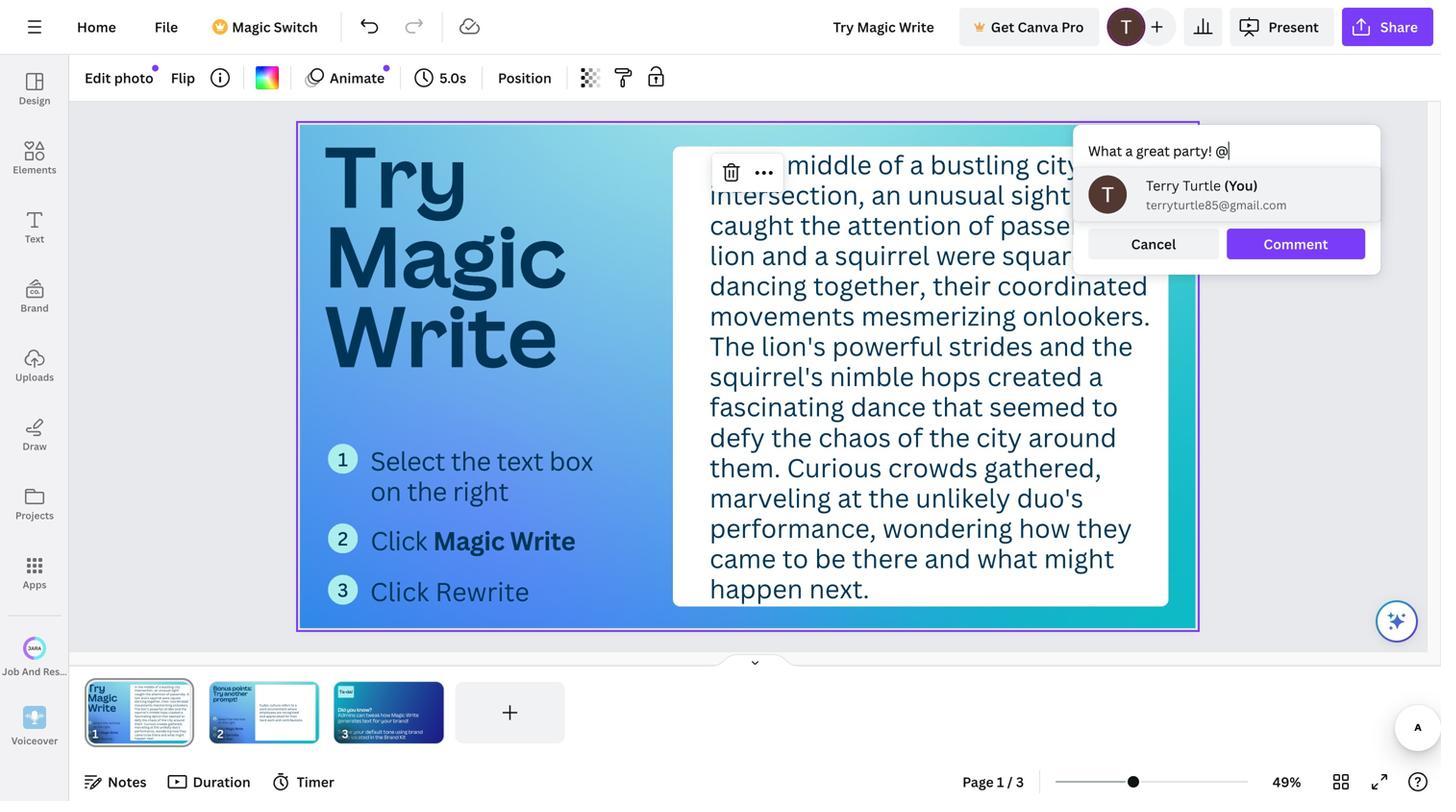Task type: vqa. For each thing, say whether or not it's contained in the screenshot.
topmost the on
yes



Task type: locate. For each thing, give the bounding box(es) containing it.
0 horizontal spatial brand
[[20, 302, 49, 315]]

and down the coordinated
[[1040, 329, 1086, 364]]

0 vertical spatial brand
[[20, 302, 49, 315]]

on for select the text box on the right 1 2 click magic write
[[218, 721, 222, 726]]

the inside tweak your default tone using brand voice located in the brand kit
[[375, 735, 383, 742]]

for
[[285, 715, 289, 719], [373, 718, 380, 725]]

how right tweak
[[381, 712, 390, 719]]

them.
[[710, 450, 781, 485]]

marveling
[[710, 481, 832, 515]]

and right lion
[[762, 238, 809, 273]]

new image for animate
[[383, 65, 390, 72]]

3 inside 3 click sprinkle fairy dust
[[214, 734, 215, 738]]

city left "what"
[[1036, 147, 1082, 182]]

click up the click rewrite
[[371, 524, 427, 558]]

tweak your default tone using brand voice located in the brand kit
[[338, 729, 423, 742]]

0 vertical spatial try
[[325, 118, 469, 233]]

box inside select the text box on the right 1 2 click magic write
[[240, 718, 245, 722]]

in
[[710, 147, 733, 182]]

generates
[[338, 718, 361, 725]]

1 vertical spatial 3
[[214, 734, 215, 738]]

came
[[710, 541, 776, 576]]

1 vertical spatial how
[[381, 712, 390, 719]]

apps button
[[0, 539, 69, 609]]

box inside the select the text box on the right
[[550, 444, 593, 479]]

your inside did you know? admins can tweak how magic write generates text for your brand!
[[381, 718, 392, 725]]

3 inside button
[[1016, 774, 1024, 792]]

page 1 / 3
[[963, 774, 1024, 792]]

to right refers
[[291, 704, 294, 708]]

1 vertical spatial right
[[228, 721, 235, 726]]

terryturtle85@gmail.com
[[1146, 197, 1287, 213]]

click up 3 click sprinkle fairy dust
[[218, 727, 225, 732]]

canva assistant image
[[1386, 611, 1409, 634]]

1 vertical spatial box
[[240, 718, 245, 722]]

try
[[325, 118, 469, 233], [213, 690, 223, 699]]

new image
[[152, 65, 159, 72], [383, 65, 390, 72]]

5.0s button
[[409, 62, 474, 93]]

1 horizontal spatial text
[[362, 718, 372, 725]]

their
[[933, 268, 991, 303], [290, 715, 297, 719]]

job and resume ai
[[2, 666, 92, 679]]

in
[[370, 735, 374, 742]]

how inside in the middle of a bustling city intersection, an unusual sight caught the attention of passersby. a lion and a squirrel were square dancing together, their coordinated movements mesmerizing onlookers. the lion's powerful strides and the squirrel's nimble hops created a fascinating dance that seemed to defy the chaos of the city around them. curious crowds gathered, marveling at the unlikely duo's performance, wondering how they came to be there and what might happen next.
[[1019, 511, 1071, 546]]

text up sprinkle
[[233, 718, 239, 722]]

on inside select the text box on the right 1 2 click magic write
[[218, 721, 222, 726]]

great
[[1136, 142, 1170, 160]]

0 horizontal spatial your
[[353, 729, 365, 736]]

a up recognized
[[295, 704, 297, 708]]

1 vertical spatial your
[[353, 729, 365, 736]]

0 horizontal spatial new image
[[152, 65, 159, 72]]

1 horizontal spatial for
[[373, 718, 380, 725]]

city
[[1036, 147, 1082, 182], [977, 420, 1022, 455]]

2 vertical spatial of
[[898, 420, 923, 455]]

1 vertical spatial 1
[[214, 718, 215, 721]]

their inside in the middle of a bustling city intersection, an unusual sight caught the attention of passersby. a lion and a squirrel were square dancing together, their coordinated movements mesmerizing onlookers. the lion's powerful strides and the squirrel's nimble hops created a fascinating dance that seemed to defy the chaos of the city around them. curious crowds gathered, marveling at the unlikely duo's performance, wondering how they came to be there and what might happen next.
[[933, 268, 991, 303]]

box
[[550, 444, 593, 479], [240, 718, 245, 722]]

2 horizontal spatial to
[[1092, 390, 1119, 425]]

0 horizontal spatial right
[[228, 721, 235, 726]]

did
[[338, 707, 346, 714]]

work up hard
[[259, 708, 267, 712]]

text for select the text box on the right
[[497, 444, 544, 479]]

select
[[371, 444, 445, 479], [218, 718, 227, 722]]

1 horizontal spatial your
[[381, 718, 392, 725]]

0 horizontal spatial city
[[977, 420, 1022, 455]]

work right hard
[[267, 719, 274, 723]]

their inside bonus points: try another prompt! kudos culture refers to a work environment where employees are recognized and appreciated for their hard work and contributions.
[[290, 715, 297, 719]]

party!
[[1173, 142, 1212, 160]]

for right are
[[285, 715, 289, 719]]

of
[[878, 147, 904, 182], [968, 208, 994, 243], [898, 420, 923, 455]]

5.0s
[[440, 69, 466, 87]]

right for select the text box on the right
[[453, 474, 509, 509]]

text button
[[0, 193, 69, 262]]

0 horizontal spatial box
[[240, 718, 245, 722]]

0 horizontal spatial try
[[213, 690, 223, 699]]

page 1 image
[[85, 683, 194, 744]]

kudos
[[259, 704, 269, 708]]

write inside select the text box on the right 1 2 click magic write
[[235, 727, 243, 732]]

prompt!
[[213, 696, 237, 704]]

their up 'strides'
[[933, 268, 991, 303]]

your inside tweak your default tone using brand voice located in the brand kit
[[353, 729, 365, 736]]

text
[[497, 444, 544, 479], [233, 718, 239, 722], [362, 718, 372, 725]]

resume
[[43, 666, 80, 679]]

ta-da!
[[340, 690, 353, 696]]

1 horizontal spatial to
[[783, 541, 809, 576]]

0 horizontal spatial text
[[233, 718, 239, 722]]

flip
[[171, 69, 195, 87]]

2 horizontal spatial text
[[497, 444, 544, 479]]

how inside did you know? admins can tweak how magic write generates text for your brand!
[[381, 712, 390, 719]]

they
[[1077, 511, 1132, 546]]

file
[[155, 18, 178, 36]]

know?
[[357, 707, 372, 714]]

defy
[[710, 420, 765, 455]]

pro
[[1062, 18, 1084, 36]]

box for select the text box on the right
[[550, 444, 593, 479]]

1 horizontal spatial 3
[[338, 578, 349, 603]]

a inside bonus points: try another prompt! kudos culture refers to a work environment where employees are recognized and appreciated for their hard work and contributions.
[[295, 704, 297, 708]]

magic
[[232, 18, 271, 36], [325, 198, 566, 312], [433, 524, 505, 558], [391, 712, 405, 719], [226, 727, 234, 732]]

recognized
[[282, 711, 299, 716]]

a right an
[[910, 147, 924, 182]]

to left 'be'
[[783, 541, 809, 576]]

click left dust
[[218, 734, 225, 738]]

of down bustling
[[968, 208, 994, 243]]

1 horizontal spatial how
[[1019, 511, 1071, 546]]

bonus
[[213, 685, 231, 693]]

0 vertical spatial work
[[259, 708, 267, 712]]

notes
[[108, 774, 147, 792]]

new image left 5.0s 'button'
[[383, 65, 390, 72]]

0 horizontal spatial their
[[290, 715, 297, 719]]

1 horizontal spatial on
[[371, 474, 401, 509]]

magic switch button
[[201, 8, 333, 46]]

1 vertical spatial brand
[[384, 735, 399, 742]]

0 horizontal spatial to
[[291, 704, 294, 708]]

new image for edit photo
[[152, 65, 159, 72]]

switch
[[274, 18, 318, 36]]

2 horizontal spatial 3
[[1016, 774, 1024, 792]]

lion
[[710, 238, 756, 273]]

a left great
[[1126, 142, 1133, 160]]

1 horizontal spatial try
[[325, 118, 469, 233]]

1 vertical spatial try
[[213, 690, 223, 699]]

your
[[381, 718, 392, 725], [353, 729, 365, 736]]

0 vertical spatial their
[[933, 268, 991, 303]]

2 vertical spatial 1
[[997, 774, 1004, 792]]

1 vertical spatial their
[[290, 715, 297, 719]]

onlookers.
[[1023, 299, 1151, 334]]

0 horizontal spatial select
[[218, 718, 227, 722]]

sprinkle
[[226, 734, 239, 738]]

1 horizontal spatial city
[[1036, 147, 1082, 182]]

right up sprinkle
[[228, 721, 235, 726]]

0 horizontal spatial 2
[[214, 728, 215, 731]]

your right tweak
[[353, 729, 365, 736]]

0 vertical spatial select
[[371, 444, 445, 479]]

1
[[338, 447, 348, 472], [214, 718, 215, 721], [997, 774, 1004, 792]]

1 vertical spatial on
[[218, 721, 222, 726]]

0 horizontal spatial how
[[381, 712, 390, 719]]

default
[[366, 729, 382, 736]]

there
[[852, 541, 919, 576]]

of right middle
[[878, 147, 904, 182]]

select the text box on the right 1 2 click magic write
[[214, 718, 245, 732]]

new image inside the animate dropdown button
[[383, 65, 390, 72]]

0 horizontal spatial for
[[285, 715, 289, 719]]

their down 'where'
[[290, 715, 297, 719]]

text up click magic write
[[497, 444, 544, 479]]

what
[[1088, 142, 1122, 160]]

1 vertical spatial 2
[[214, 728, 215, 731]]

no color image
[[256, 66, 279, 89]]

1 horizontal spatial their
[[933, 268, 991, 303]]

another
[[224, 690, 247, 699]]

0 vertical spatial 3
[[338, 578, 349, 603]]

0 vertical spatial right
[[453, 474, 509, 509]]

edit photo
[[85, 69, 154, 87]]

present button
[[1230, 8, 1334, 46]]

1 horizontal spatial box
[[550, 444, 593, 479]]

brand inside tweak your default tone using brand voice located in the brand kit
[[384, 735, 399, 742]]

1 vertical spatial to
[[783, 541, 809, 576]]

on inside the select the text box on the right
[[371, 474, 401, 509]]

for inside bonus points: try another prompt! kudos culture refers to a work environment where employees are recognized and appreciated for their hard work and contributions.
[[285, 715, 289, 719]]

points:
[[232, 685, 252, 693]]

2 new image from the left
[[383, 65, 390, 72]]

0 horizontal spatial 1
[[214, 718, 215, 721]]

right inside the select the text box on the right
[[453, 474, 509, 509]]

to
[[1092, 390, 1119, 425], [783, 541, 809, 576], [291, 704, 294, 708]]

and
[[22, 666, 41, 679]]

0 vertical spatial on
[[371, 474, 401, 509]]

2 horizontal spatial 1
[[997, 774, 1004, 792]]

contributions.
[[282, 719, 303, 723]]

1 inside button
[[997, 774, 1004, 792]]

brand left kit
[[384, 735, 399, 742]]

position button
[[490, 62, 559, 93]]

select inside the select the text box on the right
[[371, 444, 445, 479]]

for up default
[[373, 718, 380, 725]]

and left what
[[925, 541, 971, 576]]

2 vertical spatial 3
[[1016, 774, 1024, 792]]

how left they
[[1019, 511, 1071, 546]]

performance,
[[710, 511, 877, 546]]

brand
[[20, 302, 49, 315], [384, 735, 399, 742]]

to right seemed
[[1092, 390, 1119, 425]]

magic switch
[[232, 18, 318, 36]]

uploads
[[15, 371, 54, 384]]

right inside select the text box on the right 1 2 click magic write
[[228, 721, 235, 726]]

0 vertical spatial box
[[550, 444, 593, 479]]

apps
[[23, 579, 47, 592]]

1 horizontal spatial right
[[453, 474, 509, 509]]

1 horizontal spatial new image
[[383, 65, 390, 72]]

new image left flip
[[152, 65, 159, 72]]

1 vertical spatial of
[[968, 208, 994, 243]]

0 vertical spatial 1
[[338, 447, 348, 472]]

select inside select the text box on the right 1 2 click magic write
[[218, 718, 227, 722]]

chaos
[[819, 420, 891, 455]]

employees
[[259, 711, 276, 716]]

1 horizontal spatial select
[[371, 444, 445, 479]]

1 horizontal spatial 2
[[338, 527, 348, 552]]

caught
[[710, 208, 794, 243]]

elements button
[[0, 124, 69, 193]]

1 vertical spatial select
[[218, 718, 227, 722]]

right up click magic write
[[453, 474, 509, 509]]

get
[[991, 18, 1015, 36]]

of right "chaos"
[[898, 420, 923, 455]]

1 horizontal spatial brand
[[384, 735, 399, 742]]

box for select the text box on the right 1 2 click magic write
[[240, 718, 245, 722]]

right
[[453, 474, 509, 509], [228, 721, 235, 726]]

your up tone
[[381, 718, 392, 725]]

0 vertical spatial 2
[[338, 527, 348, 552]]

text down know?
[[362, 718, 372, 725]]

bustling
[[931, 147, 1030, 182]]

around
[[1029, 420, 1117, 455]]

0 horizontal spatial on
[[218, 721, 222, 726]]

2 vertical spatial to
[[291, 704, 294, 708]]

dust
[[226, 738, 232, 742]]

1 vertical spatial city
[[977, 420, 1022, 455]]

a left the squirrel on the right top
[[815, 238, 829, 273]]

new image inside edit photo dropdown button
[[152, 65, 159, 72]]

did you know? admins can tweak how magic write generates text for your brand!
[[338, 707, 419, 725]]

0 horizontal spatial 3
[[214, 734, 215, 738]]

3
[[338, 578, 349, 603], [214, 734, 215, 738], [1016, 774, 1024, 792]]

magic inside select the text box on the right 1 2 click magic write
[[226, 727, 234, 732]]

uploads button
[[0, 332, 69, 401]]

0 vertical spatial how
[[1019, 511, 1071, 546]]

at
[[838, 481, 862, 515]]

text inside the select the text box on the right
[[497, 444, 544, 479]]

dancing
[[710, 268, 807, 303]]

text inside select the text box on the right 1 2 click magic write
[[233, 718, 239, 722]]

created
[[988, 359, 1083, 394]]

brand up 'uploads' button
[[20, 302, 49, 315]]

an
[[872, 177, 902, 212]]

1 new image from the left
[[152, 65, 159, 72]]

1 inside select the text box on the right 1 2 click magic write
[[214, 718, 215, 721]]

0 vertical spatial your
[[381, 718, 392, 725]]

city down created
[[977, 420, 1022, 455]]



Task type: describe. For each thing, give the bounding box(es) containing it.
49% button
[[1256, 767, 1318, 798]]

bonus points: try another prompt! kudos culture refers to a work environment where employees are recognized and appreciated for their hard work and contributions.
[[213, 685, 303, 723]]

where
[[288, 708, 297, 712]]

duration button
[[162, 767, 258, 798]]

brand button
[[0, 262, 69, 332]]

wondering
[[883, 511, 1013, 546]]

projects
[[15, 510, 54, 523]]

1 vertical spatial work
[[267, 719, 274, 723]]

for inside did you know? admins can tweak how magic write generates text for your brand!
[[373, 718, 380, 725]]

share
[[1381, 18, 1418, 36]]

and down are
[[275, 719, 281, 723]]

mesmerizing
[[862, 299, 1017, 334]]

comment
[[1264, 235, 1328, 253]]

Comment draft. Add a comment or @mention. text field
[[1088, 140, 1365, 183]]

lion's
[[762, 329, 826, 364]]

comment button
[[1227, 229, 1365, 260]]

you
[[347, 707, 356, 714]]

rewrite
[[436, 575, 530, 609]]

together,
[[814, 268, 927, 303]]

turtle
[[1183, 176, 1221, 195]]

fairy
[[218, 738, 225, 742]]

canva
[[1018, 18, 1058, 36]]

environment
[[267, 708, 287, 712]]

fascinating
[[710, 390, 845, 425]]

ta-
[[340, 690, 346, 696]]

3 for 3
[[338, 578, 349, 603]]

ai
[[82, 666, 92, 679]]

da!
[[346, 690, 353, 696]]

brand
[[408, 729, 423, 736]]

magic inside did you know? admins can tweak how magic write generates text for your brand!
[[391, 712, 405, 719]]

2 inside select the text box on the right 1 2 click magic write
[[214, 728, 215, 731]]

home
[[77, 18, 116, 36]]

terry
[[1146, 176, 1180, 195]]

write inside did you know? admins can tweak how magic write generates text for your brand!
[[406, 712, 419, 719]]

in the middle of a bustling city intersection, an unusual sight caught the attention of passersby. a lion and a squirrel were square dancing together, their coordinated movements mesmerizing onlookers. the lion's powerful strides and the squirrel's nimble hops created a fascinating dance that seemed to defy the chaos of the city around them. curious crowds gathered, marveling at the unlikely duo's performance, wondering how they came to be there and what might happen next.
[[710, 147, 1155, 606]]

to inside bonus points: try another prompt! kudos culture refers to a work environment where employees are recognized and appreciated for their hard work and contributions.
[[291, 704, 294, 708]]

might
[[1044, 541, 1115, 576]]

select for select the text box on the right 1 2 click magic write
[[218, 718, 227, 722]]

edit
[[85, 69, 111, 87]]

select for select the text box on the right
[[371, 444, 445, 479]]

and down kudos
[[259, 715, 265, 719]]

using
[[395, 729, 407, 736]]

kit
[[400, 735, 406, 742]]

gathered,
[[984, 450, 1102, 485]]

timer button
[[266, 767, 342, 798]]

0 vertical spatial to
[[1092, 390, 1119, 425]]

get canva pro button
[[959, 8, 1099, 46]]

crowds
[[888, 450, 978, 485]]

hard
[[259, 719, 266, 723]]

side panel tab list
[[0, 55, 92, 762]]

click magic write
[[371, 524, 576, 558]]

seemed
[[990, 390, 1086, 425]]

click left rewrite on the bottom of page
[[370, 575, 429, 609]]

coordinated
[[998, 268, 1149, 303]]

animate button
[[299, 62, 392, 93]]

file button
[[139, 8, 193, 46]]

hide pages image
[[709, 654, 801, 669]]

are
[[277, 711, 281, 716]]

text inside did you know? admins can tweak how magic write generates text for your brand!
[[362, 718, 372, 725]]

0 vertical spatial city
[[1036, 147, 1082, 182]]

voiceover button
[[0, 693, 69, 762]]

a inside text field
[[1126, 142, 1133, 160]]

magic inside button
[[232, 18, 271, 36]]

try inside bonus points: try another prompt! kudos culture refers to a work environment where employees are recognized and appreciated for their hard work and contributions.
[[213, 690, 223, 699]]

edit photo button
[[77, 62, 161, 93]]

hops
[[921, 359, 981, 394]]

0 vertical spatial of
[[878, 147, 904, 182]]

click inside 3 click sprinkle fairy dust
[[218, 734, 225, 738]]

present
[[1269, 18, 1319, 36]]

duo's
[[1017, 481, 1084, 515]]

unusual
[[908, 177, 1005, 212]]

draw button
[[0, 401, 69, 470]]

curious
[[787, 450, 882, 485]]

Design title text field
[[818, 8, 952, 46]]

sight
[[1011, 177, 1071, 212]]

brand inside button
[[20, 302, 49, 315]]

flip button
[[163, 62, 203, 93]]

a
[[1138, 208, 1155, 243]]

1 horizontal spatial 1
[[338, 447, 348, 472]]

what
[[977, 541, 1038, 576]]

text for select the text box on the right 1 2 click magic write
[[233, 718, 239, 722]]

3 for 3 click sprinkle fairy dust
[[214, 734, 215, 738]]

admins
[[338, 712, 355, 719]]

middle
[[787, 147, 872, 182]]

photo
[[114, 69, 154, 87]]

next.
[[809, 572, 870, 606]]

tweak
[[338, 729, 352, 736]]

on for select the text box on the right
[[371, 474, 401, 509]]

main menu bar
[[0, 0, 1441, 55]]

home link
[[62, 8, 132, 46]]

Page title text field
[[107, 725, 114, 744]]

3 click sprinkle fairy dust
[[214, 734, 239, 742]]

a right created
[[1089, 359, 1103, 394]]

click inside select the text box on the right 1 2 click magic write
[[218, 727, 225, 732]]

terry turtle (you) terryturtle85@gmail.com
[[1146, 176, 1287, 213]]

right for select the text box on the right 1 2 click magic write
[[228, 721, 235, 726]]

voiceover
[[11, 735, 58, 748]]

click rewrite
[[370, 575, 530, 609]]

tone
[[384, 729, 394, 736]]

get canva pro
[[991, 18, 1084, 36]]

appreciated
[[266, 715, 284, 719]]

text
[[25, 233, 44, 246]]

intersection,
[[710, 177, 865, 212]]

select the text box on the right
[[371, 444, 593, 509]]

that
[[933, 390, 983, 425]]

page
[[963, 774, 994, 792]]

timer
[[297, 774, 334, 792]]

cancel
[[1131, 235, 1176, 253]]



